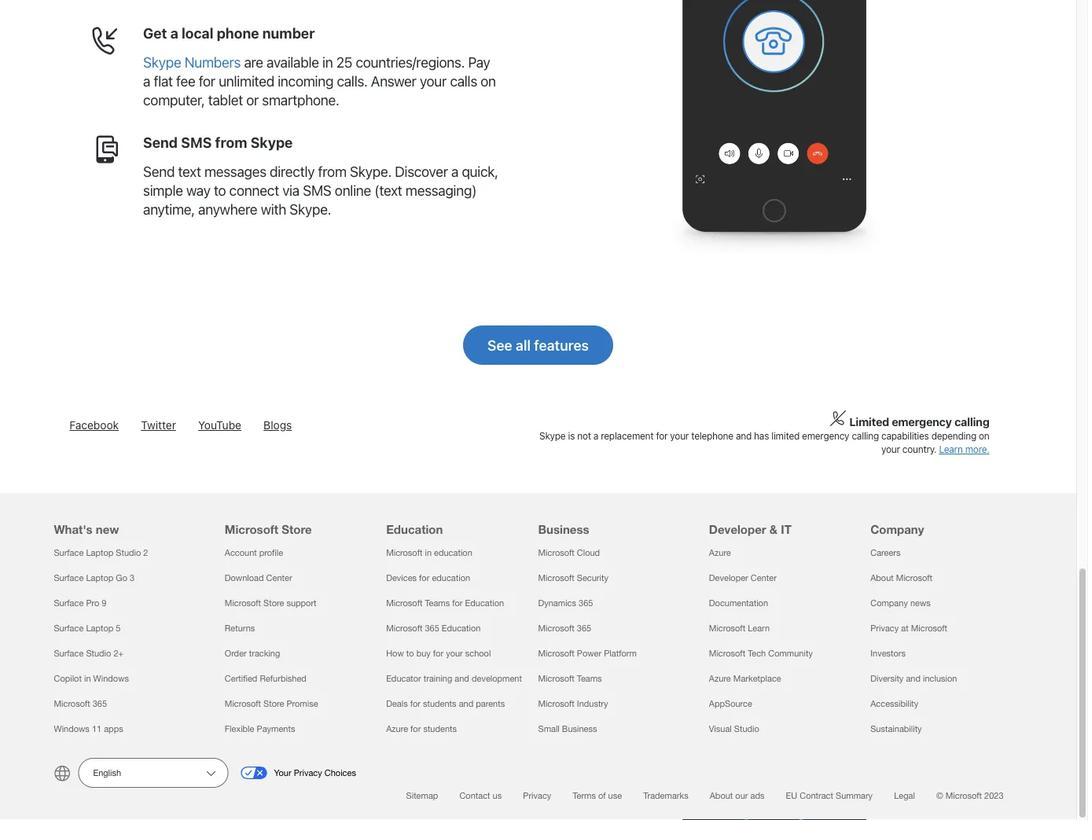 Task type: describe. For each thing, give the bounding box(es) containing it.
center for microsoft
[[266, 573, 292, 583]]

microsoft 365 education link
[[386, 623, 481, 634]]

blogs
[[264, 419, 292, 432]]

order tracking link
[[225, 649, 280, 659]]

0 vertical spatial studio
[[116, 548, 141, 558]]

get
[[143, 25, 167, 42]]

careers link
[[871, 548, 901, 558]]

about our ads link
[[710, 791, 765, 801]]

surface laptop go 3
[[54, 573, 135, 583]]

california consumer privacy act (ccpa) opt-out icon image
[[240, 767, 274, 780]]

and right training
[[455, 674, 470, 684]]

microsoft down copilot
[[54, 699, 90, 709]]

surface for surface studio 2+
[[54, 649, 84, 659]]

certified
[[225, 674, 258, 684]]

0 vertical spatial calling
[[955, 415, 990, 429]]

connect
[[229, 182, 279, 199]]

developer for developer center
[[710, 573, 749, 583]]

features
[[534, 337, 589, 354]]

privacy at microsoft
[[871, 623, 948, 634]]

educator training and development
[[386, 674, 522, 684]]

local
[[182, 25, 214, 42]]

about for about microsoft
[[871, 573, 894, 583]]

your inside are available in 25 countries/regions. pay a flat fee for unlimited incoming calls. answer your calls on computer, tablet or smartphone.
[[420, 73, 447, 90]]

small business
[[539, 724, 598, 734]]

download
[[225, 573, 264, 583]]

students for deals
[[423, 699, 457, 709]]

see all features
[[488, 337, 589, 354]]

0 vertical spatial skype.
[[350, 163, 392, 180]]

1 vertical spatial business
[[562, 724, 598, 734]]

appsource
[[710, 699, 753, 709]]

for right buy
[[433, 649, 444, 659]]

from inside send text messages directly from skype. discover a quick, simple way to connect via sms online (text messaging) anytime, anywhere with skype.
[[318, 163, 347, 180]]

0 horizontal spatial sms
[[181, 134, 212, 151]]

0 vertical spatial windows
[[93, 674, 129, 684]]

surface for surface laptop 5
[[54, 623, 84, 634]]

microsoft for the microsoft tech community link
[[710, 649, 746, 659]]

microsoft cloud
[[539, 548, 600, 558]]

in for microsoft in education
[[425, 548, 432, 558]]

are
[[244, 54, 263, 71]]

microsoft for the microsoft industry link
[[539, 699, 575, 709]]

what's new heading
[[54, 493, 206, 540]]

deals
[[386, 699, 408, 709]]

messages
[[204, 163, 267, 180]]

privacy for the privacy "link"
[[523, 791, 552, 801]]

microsoft right at at bottom right
[[912, 623, 948, 634]]

with
[[261, 201, 286, 218]]

surface laptop 5
[[54, 623, 121, 634]]

azure for azure marketplace
[[710, 674, 732, 684]]

privacy at microsoft link
[[871, 623, 948, 634]]

countries/regions.
[[356, 54, 465, 71]]

diversity
[[871, 674, 904, 684]]

certified refurbished link
[[225, 674, 307, 684]]

cloud
[[577, 548, 600, 558]]

sustainability link
[[871, 724, 923, 734]]

students for azure
[[424, 724, 457, 734]]

microsoft for microsoft power platform link
[[539, 649, 575, 659]]

dynamics 365 link
[[539, 598, 594, 608]]

surface laptop studio 2
[[54, 548, 148, 558]]

twitter link
[[141, 419, 176, 432]]

education for devices for education
[[432, 573, 471, 583]]

for up microsoft 365 education
[[453, 598, 463, 608]]

windows 11 apps
[[54, 724, 123, 734]]

footer resource links element
[[0, 493, 1077, 742]]

how
[[386, 649, 404, 659]]

via
[[283, 182, 300, 199]]

way
[[186, 182, 211, 199]]

0 horizontal spatial skype.
[[290, 201, 331, 218]]

microsoft for microsoft teams for education link
[[386, 598, 423, 608]]

sustainability
[[871, 724, 923, 734]]

25
[[337, 54, 353, 71]]

to inside footer resource links 'element'
[[407, 649, 414, 659]]

or
[[246, 92, 259, 109]]

sms inside send text messages directly from skype. discover a quick, simple way to connect via sms online (text messaging) anytime, anywhere with skype.
[[303, 182, 332, 199]]

to inside send text messages directly from skype. discover a quick, simple way to connect via sms online (text messaging) anytime, anywhere with skype.
[[214, 182, 226, 199]]

privacy for privacy at microsoft
[[871, 623, 900, 634]]

store for microsoft store support
[[264, 598, 284, 608]]

development
[[472, 674, 522, 684]]

microsoft right ©
[[946, 791, 983, 801]]

0 horizontal spatial emergency
[[803, 431, 850, 442]]

visual studio
[[710, 724, 760, 734]]

payments
[[257, 724, 295, 734]]

developer & it heading
[[710, 493, 852, 540]]

anytime,
[[143, 201, 195, 218]]

what's
[[54, 522, 93, 536]]

skype for send sms from skype
[[251, 134, 293, 151]]

copilot in windows link
[[54, 674, 129, 684]]

microsoft store support
[[225, 598, 317, 608]]

contact us link
[[460, 791, 502, 801]]

365 up the how to buy for your school link
[[425, 623, 440, 634]]

and left parents
[[459, 699, 474, 709]]

company news link
[[871, 598, 931, 608]]

see
[[488, 337, 513, 354]]

microsoft down dynamics
[[539, 623, 575, 634]]

company for company
[[871, 522, 925, 536]]

tracking
[[249, 649, 280, 659]]

news
[[911, 598, 931, 608]]

profile
[[259, 548, 283, 558]]

discover
[[395, 163, 448, 180]]

your privacy choices link
[[240, 767, 375, 780]]

download center link
[[225, 573, 292, 583]]

microsoft 365 education
[[386, 623, 481, 634]]

inclusion
[[924, 674, 958, 684]]

a inside send text messages directly from skype. discover a quick, simple way to connect via sms online (text messaging) anytime, anywhere with skype.
[[452, 163, 459, 180]]

microsoft up news
[[897, 573, 933, 583]]

dynamics 365
[[539, 598, 594, 608]]

twitter
[[141, 419, 176, 432]]

investors
[[871, 649, 906, 659]]

microsoft for microsoft in education link
[[386, 548, 423, 558]]

your
[[274, 768, 292, 778]]

microsoft teams link
[[539, 674, 602, 684]]

microsoft security link
[[539, 573, 609, 583]]

unlimited
[[219, 73, 275, 90]]

accessibility link
[[871, 699, 919, 709]]

windows 11 apps link
[[54, 724, 123, 734]]

eu contract summary link
[[786, 791, 873, 801]]

flexible payments link
[[225, 724, 295, 734]]

about for about our ads
[[710, 791, 734, 801]]

contact
[[460, 791, 491, 801]]

1 horizontal spatial microsoft 365
[[539, 623, 592, 634]]

blogs link
[[264, 419, 292, 432]]

industry
[[577, 699, 609, 709]]


[[90, 133, 122, 165]]

business heading
[[539, 493, 691, 540]]

devices for education
[[386, 573, 471, 583]]

careers
[[871, 548, 901, 558]]

365 down security
[[579, 598, 594, 608]]

0 horizontal spatial calling
[[852, 431, 880, 442]]

send sms from skype
[[143, 134, 293, 151]]

center for developer
[[751, 573, 777, 583]]

0 horizontal spatial microsoft 365
[[54, 699, 107, 709]]

and inside limited emergency calling skype is not a replacement for your telephone and has limited emergency calling capabilities depending on your country.
[[736, 431, 752, 442]]

365 up microsoft power platform link
[[577, 623, 592, 634]]

facebook
[[70, 419, 119, 432]]

send for send sms from skype
[[143, 134, 178, 151]]

visual studio link
[[710, 724, 760, 734]]

your privacy choices
[[274, 768, 356, 778]]

microsoft store heading
[[225, 493, 368, 540]]

educator
[[386, 674, 422, 684]]

security
[[577, 573, 609, 583]]

devices
[[386, 573, 417, 583]]

download center
[[225, 573, 292, 583]]

store for microsoft store
[[282, 522, 312, 536]]

are available in 25 countries/regions. pay a flat fee for unlimited incoming calls. answer your calls on computer, tablet or smartphone.
[[143, 54, 496, 109]]

contact us
[[460, 791, 502, 801]]

surface laptop go 3 link
[[54, 573, 135, 583]]

capabilities
[[882, 431, 930, 442]]

skype for limited emergency calling skype is not a replacement for your telephone and has limited emergency calling capabilities depending on your country.
[[540, 431, 566, 442]]

replacement
[[601, 431, 654, 442]]

company heading
[[871, 493, 1014, 540]]

for inside are available in 25 countries/regions. pay a flat fee for unlimited incoming calls. answer your calls on computer, tablet or smartphone.
[[199, 73, 215, 90]]

developer center
[[710, 573, 777, 583]]

sitemap link
[[406, 791, 439, 801]]

get a local phone number
[[143, 25, 315, 42]]

microsoft for microsoft store heading
[[225, 522, 279, 536]]



Task type: locate. For each thing, give the bounding box(es) containing it.
2 send from the top
[[143, 163, 175, 180]]

store inside heading
[[282, 522, 312, 536]]

more.
[[966, 444, 990, 455]]

calling up depending
[[955, 415, 990, 429]]

in for copilot in windows
[[84, 674, 91, 684]]

microsoft down download at left bottom
[[225, 598, 261, 608]]

azure for azure link on the bottom of page
[[710, 548, 732, 558]]

studio right visual
[[735, 724, 760, 734]]

1 vertical spatial teams
[[577, 674, 602, 684]]

education for microsoft in education
[[434, 548, 473, 558]]

0 vertical spatial microsoft 365
[[539, 623, 592, 634]]

1 horizontal spatial sms
[[303, 182, 332, 199]]

on inside limited emergency calling skype is not a replacement for your telephone and has limited emergency calling capabilities depending on your country.
[[980, 431, 990, 442]]

2 vertical spatial privacy
[[523, 791, 552, 801]]

microsoft for "microsoft store promise" 'link'
[[225, 699, 261, 709]]

for right devices
[[419, 573, 430, 583]]

1 vertical spatial about
[[710, 791, 734, 801]]

students down training
[[423, 699, 457, 709]]

sms right 'via'
[[303, 182, 332, 199]]

2 laptop from the top
[[86, 573, 113, 583]]

1 horizontal spatial emergency
[[892, 415, 953, 429]]

1 vertical spatial store
[[264, 598, 284, 608]]

documentation link
[[710, 598, 769, 608]]

store for microsoft store promise
[[264, 699, 284, 709]]

0 vertical spatial store
[[282, 522, 312, 536]]

education up the school at the bottom
[[465, 598, 504, 608]]

microsoft industry link
[[539, 699, 609, 709]]

teams
[[425, 598, 450, 608], [577, 674, 602, 684]]

2 vertical spatial studio
[[735, 724, 760, 734]]

microsoft for microsoft cloud link
[[539, 548, 575, 558]]

teams down power
[[577, 674, 602, 684]]

1 horizontal spatial skype
[[251, 134, 293, 151]]

2 company from the top
[[871, 598, 909, 608]]

1 horizontal spatial studio
[[116, 548, 141, 558]]

certified refurbished
[[225, 674, 307, 684]]

small
[[539, 724, 560, 734]]

0 vertical spatial azure
[[710, 548, 732, 558]]

on up more.
[[980, 431, 990, 442]]

store
[[282, 522, 312, 536], [264, 598, 284, 608], [264, 699, 284, 709]]

1 vertical spatial to
[[407, 649, 414, 659]]

a inside are available in 25 countries/regions. pay a flat fee for unlimited incoming calls. answer your calls on computer, tablet or smartphone.
[[143, 73, 150, 90]]

9
[[102, 598, 107, 608]]

calling down limited
[[852, 431, 880, 442]]

company inside heading
[[871, 522, 925, 536]]

online
[[335, 182, 371, 199]]

number
[[263, 25, 315, 42]]

studio for visual studio
[[735, 724, 760, 734]]

pay
[[468, 54, 491, 71]]

0 horizontal spatial about
[[710, 791, 734, 801]]

microsoft up microsoft security link
[[539, 548, 575, 558]]

tablet
[[208, 92, 243, 109]]

about left our on the right bottom of page
[[710, 791, 734, 801]]

microsoft store promise
[[225, 699, 318, 709]]

privacy
[[871, 623, 900, 634], [294, 768, 322, 778], [523, 791, 552, 801]]

0 vertical spatial students
[[423, 699, 457, 709]]

copilot
[[54, 674, 82, 684]]

azure down deals
[[386, 724, 408, 734]]

0 horizontal spatial skype
[[143, 54, 181, 71]]

computer,
[[143, 92, 205, 109]]

microsoft up the account profile 'link'
[[225, 522, 279, 536]]

microsoft learn link
[[710, 623, 770, 634]]

quick,
[[462, 163, 499, 180]]

laptop for 5
[[86, 623, 113, 634]]

use
[[609, 791, 622, 801]]

terms of use
[[573, 791, 622, 801]]

0 horizontal spatial windows
[[54, 724, 90, 734]]

0 vertical spatial company
[[871, 522, 925, 536]]

eu
[[786, 791, 798, 801]]

skype up flat
[[143, 54, 181, 71]]

365 up 11
[[93, 699, 107, 709]]

eu contract summary
[[786, 791, 873, 801]]

company up careers link
[[871, 522, 925, 536]]

company for company news
[[871, 598, 909, 608]]

teams for microsoft teams
[[577, 674, 602, 684]]

2 developer from the top
[[710, 573, 749, 583]]

microsoft 365 link up windows 11 apps link
[[54, 699, 107, 709]]

1 surface from the top
[[54, 548, 84, 558]]

center down profile
[[266, 573, 292, 583]]

2 vertical spatial store
[[264, 699, 284, 709]]

skype. up (text
[[350, 163, 392, 180]]

azure for azure for students
[[386, 724, 408, 734]]

surface down the what's
[[54, 548, 84, 558]]

privacy right the your
[[294, 768, 322, 778]]

devices for education link
[[386, 573, 471, 583]]

about microsoft
[[871, 573, 933, 583]]

microsoft down microsoft learn 'link'
[[710, 649, 746, 659]]

1 vertical spatial azure
[[710, 674, 732, 684]]

microsoft 365
[[539, 623, 592, 634], [54, 699, 107, 709]]

your inside footer resource links 'element'
[[446, 649, 463, 659]]

(text
[[375, 182, 402, 199]]

azure up appsource
[[710, 674, 732, 684]]

1 vertical spatial privacy
[[294, 768, 322, 778]]

1 horizontal spatial about
[[871, 573, 894, 583]]

to left buy
[[407, 649, 414, 659]]

microsoft down documentation
[[710, 623, 746, 634]]

privacy left at at bottom right
[[871, 623, 900, 634]]

0 vertical spatial sms
[[181, 134, 212, 151]]

0 vertical spatial in
[[323, 54, 333, 71]]

returns
[[225, 623, 255, 634]]

microsoft down certified
[[225, 699, 261, 709]]

promise
[[287, 699, 318, 709]]

1 vertical spatial sms
[[303, 182, 332, 199]]

legal link
[[895, 791, 916, 801]]

microsoft tech community
[[710, 649, 813, 659]]

windows down '2+'
[[93, 674, 129, 684]]

1 vertical spatial send
[[143, 163, 175, 180]]

privacy inside footer resource links 'element'
[[871, 623, 900, 634]]

1 vertical spatial company
[[871, 598, 909, 608]]

marketplace
[[734, 674, 782, 684]]

1 vertical spatial skype
[[251, 134, 293, 151]]

1 company from the top
[[871, 522, 925, 536]]

surface left the pro
[[54, 598, 84, 608]]

1 horizontal spatial teams
[[577, 674, 602, 684]]

2 horizontal spatial skype
[[540, 431, 566, 442]]

emergency right 'limited'
[[803, 431, 850, 442]]

4 surface from the top
[[54, 623, 84, 634]]

skype inside limited emergency calling skype is not a replacement for your telephone and has limited emergency calling capabilities depending on your country.
[[540, 431, 566, 442]]

0 vertical spatial teams
[[425, 598, 450, 608]]

skype numbers link
[[143, 54, 241, 71]]

0 horizontal spatial microsoft 365 link
[[54, 699, 107, 709]]

teams up microsoft 365 education
[[425, 598, 450, 608]]

studio left the 2
[[116, 548, 141, 558]]

teams for microsoft teams for education
[[425, 598, 450, 608]]

send up 'simple'
[[143, 163, 175, 180]]

surface up copilot
[[54, 649, 84, 659]]

2 vertical spatial laptop
[[86, 623, 113, 634]]

business down the microsoft industry link
[[562, 724, 598, 734]]

microsoft industry
[[539, 699, 609, 709]]

on
[[481, 73, 496, 90], [980, 431, 990, 442]]

0 horizontal spatial from
[[215, 134, 247, 151]]

2023
[[985, 791, 1004, 801]]

developer & it
[[710, 522, 792, 536]]

developer for developer & it
[[710, 522, 767, 536]]

education up devices for education link
[[434, 548, 473, 558]]

your down countries/regions.
[[420, 73, 447, 90]]

skype up directly
[[251, 134, 293, 151]]

1 vertical spatial microsoft 365
[[54, 699, 107, 709]]

© microsoft 2023
[[937, 791, 1004, 801]]

to up anywhere
[[214, 182, 226, 199]]

microsoft up devices
[[386, 548, 423, 558]]

flexible
[[225, 724, 255, 734]]

1 laptop from the top
[[86, 548, 113, 558]]

1 vertical spatial learn
[[748, 623, 770, 634]]

for right deals
[[410, 699, 421, 709]]

1 horizontal spatial skype.
[[350, 163, 392, 180]]

deals for students and parents
[[386, 699, 505, 709]]

privacy right us at the left of the page
[[523, 791, 552, 801]]

microsoft for microsoft teams "link"
[[539, 674, 575, 684]]

0 vertical spatial on
[[481, 73, 496, 90]]

1 vertical spatial emergency
[[803, 431, 850, 442]]

1 send from the top
[[143, 134, 178, 151]]

refurbished
[[260, 674, 307, 684]]

microsoft up dynamics
[[539, 573, 575, 583]]

microsoft in education link
[[386, 548, 473, 558]]

2 horizontal spatial studio
[[735, 724, 760, 734]]

0 vertical spatial microsoft 365 link
[[539, 623, 592, 634]]

5 surface from the top
[[54, 649, 84, 659]]

new
[[96, 522, 119, 536]]

store up payments
[[264, 699, 284, 709]]

business inside heading
[[539, 522, 590, 536]]

store left support
[[264, 598, 284, 608]]

microsoft for microsoft 365 education link
[[386, 623, 423, 634]]

1 vertical spatial from
[[318, 163, 347, 180]]

1 horizontal spatial privacy
[[523, 791, 552, 801]]

for right replacement
[[657, 431, 668, 442]]

1 vertical spatial microsoft 365 link
[[54, 699, 107, 709]]

1 horizontal spatial from
[[318, 163, 347, 180]]

incoming
[[278, 73, 334, 90]]

company down about microsoft link
[[871, 598, 909, 608]]

and right the diversity
[[907, 674, 921, 684]]

education up microsoft in education link
[[386, 522, 443, 536]]

learn more. link
[[940, 444, 990, 455]]

center up documentation link
[[751, 573, 777, 583]]

sms up text
[[181, 134, 212, 151]]

1 horizontal spatial learn
[[940, 444, 964, 455]]

emergency
[[892, 415, 953, 429], [803, 431, 850, 442]]

for
[[199, 73, 215, 90], [657, 431, 668, 442], [419, 573, 430, 583], [453, 598, 463, 608], [433, 649, 444, 659], [410, 699, 421, 709], [411, 724, 421, 734]]

about microsoft link
[[871, 573, 933, 583]]

microsoft for microsoft learn 'link'
[[710, 623, 746, 634]]

0 vertical spatial emergency
[[892, 415, 953, 429]]

send for send text messages directly from skype. discover a quick, simple way to connect via sms online (text messaging) anytime, anywhere with skype.
[[143, 163, 175, 180]]

main content containing 
[[0, 0, 1077, 373]]

skype numbers
[[143, 54, 241, 71]]

education heading
[[386, 493, 529, 540]]

limited emergency calling skype is not a replacement for your telephone and has limited emergency calling capabilities depending on your country.
[[540, 415, 990, 455]]

a
[[170, 25, 178, 42], [143, 73, 150, 90], [452, 163, 459, 180], [594, 431, 599, 442]]

students down deals for students and parents
[[424, 724, 457, 734]]

messaging)
[[406, 182, 477, 199]]

skype left is
[[540, 431, 566, 442]]

2 vertical spatial skype
[[540, 431, 566, 442]]

it
[[782, 522, 792, 536]]

of
[[599, 791, 606, 801]]

2 center from the left
[[751, 573, 777, 583]]

youtube link
[[198, 419, 242, 432]]

developer inside developer & it heading
[[710, 522, 767, 536]]

laptop for go
[[86, 573, 113, 583]]

2+
[[114, 649, 124, 659]]

1 vertical spatial skype.
[[290, 201, 331, 218]]

0 horizontal spatial center
[[266, 573, 292, 583]]

azure
[[710, 548, 732, 558], [710, 674, 732, 684], [386, 724, 408, 734]]

0 vertical spatial education
[[386, 522, 443, 536]]

surface up the surface pro 9
[[54, 573, 84, 583]]

send inside send text messages directly from skype. discover a quick, simple way to connect via sms online (text messaging) anytime, anywhere with skype.
[[143, 163, 175, 180]]

1 vertical spatial students
[[424, 724, 457, 734]]

from up online
[[318, 163, 347, 180]]

1 vertical spatial windows
[[54, 724, 90, 734]]

0 horizontal spatial to
[[214, 182, 226, 199]]

a left flat
[[143, 73, 150, 90]]

0 vertical spatial education
[[434, 548, 473, 558]]

surface for surface pro 9
[[54, 598, 84, 608]]

learn down depending
[[940, 444, 964, 455]]

laptop for studio
[[86, 548, 113, 558]]

1 horizontal spatial microsoft 365 link
[[539, 623, 592, 634]]

1 horizontal spatial calling
[[955, 415, 990, 429]]

company news
[[871, 598, 931, 608]]

a right get
[[170, 25, 178, 42]]

buy
[[417, 649, 431, 659]]

in inside are available in 25 countries/regions. pay a flat fee for unlimited incoming calls. answer your calls on computer, tablet or smartphone.
[[323, 54, 333, 71]]

education up microsoft teams for education
[[432, 573, 471, 583]]

on down the pay
[[481, 73, 496, 90]]

microsoft 365 up windows 11 apps link
[[54, 699, 107, 709]]

a right not
[[594, 431, 599, 442]]

1 horizontal spatial to
[[407, 649, 414, 659]]

laptop left 5
[[86, 623, 113, 634]]

for inside limited emergency calling skype is not a replacement for your telephone and has limited emergency calling capabilities depending on your country.
[[657, 431, 668, 442]]

windows left 11
[[54, 724, 90, 734]]

skype.
[[350, 163, 392, 180], [290, 201, 331, 218]]

a inside limited emergency calling skype is not a replacement for your telephone and has limited emergency calling capabilities depending on your country.
[[594, 431, 599, 442]]

microsoft tech community link
[[710, 649, 813, 659]]

education
[[386, 522, 443, 536], [465, 598, 504, 608], [442, 623, 481, 634]]

returns link
[[225, 623, 255, 634]]

0 vertical spatial laptop
[[86, 548, 113, 558]]

on inside are available in 25 countries/regions. pay a flat fee for unlimited incoming calls. answer your calls on computer, tablet or smartphone.
[[481, 73, 496, 90]]

microsoft for microsoft store support link
[[225, 598, 261, 608]]

0 horizontal spatial learn
[[748, 623, 770, 634]]

main content
[[0, 0, 1077, 373]]

learn up tech at bottom
[[748, 623, 770, 634]]

1 vertical spatial studio
[[86, 649, 111, 659]]

microsoft 365 down dynamics 365 at bottom
[[539, 623, 592, 634]]

in
[[323, 54, 333, 71], [425, 548, 432, 558], [84, 674, 91, 684]]

about down careers link
[[871, 573, 894, 583]]

0 vertical spatial about
[[871, 573, 894, 583]]

surface down the surface pro 9
[[54, 623, 84, 634]]

studio left '2+'
[[86, 649, 111, 659]]

1 vertical spatial education
[[432, 573, 471, 583]]

0 vertical spatial business
[[539, 522, 590, 536]]

2 horizontal spatial in
[[425, 548, 432, 558]]

center
[[266, 573, 292, 583], [751, 573, 777, 583]]

microsoft up the microsoft industry
[[539, 674, 575, 684]]

0 horizontal spatial on
[[481, 73, 496, 90]]

surface studio 2+ link
[[54, 649, 124, 659]]

your left telephone
[[671, 431, 689, 442]]

1 vertical spatial calling
[[852, 431, 880, 442]]

developer down azure link on the bottom of page
[[710, 573, 749, 583]]

your left the school at the bottom
[[446, 649, 463, 659]]

laptop left go
[[86, 573, 113, 583]]

learn inside footer resource links 'element'
[[748, 623, 770, 634]]

business up microsoft cloud
[[539, 522, 590, 536]]

1 horizontal spatial on
[[980, 431, 990, 442]]

what's new
[[54, 522, 119, 536]]

2 vertical spatial education
[[442, 623, 481, 634]]

2 surface from the top
[[54, 573, 84, 583]]

0 vertical spatial from
[[215, 134, 247, 151]]

1 center from the left
[[266, 573, 292, 583]]

azure link
[[710, 548, 732, 558]]

0 horizontal spatial studio
[[86, 649, 111, 659]]

studio for surface studio 2+
[[86, 649, 111, 659]]

microsoft power platform link
[[539, 649, 637, 659]]

developer up azure link on the bottom of page
[[710, 522, 767, 536]]

2 vertical spatial in
[[84, 674, 91, 684]]

3 surface from the top
[[54, 598, 84, 608]]

in up devices for education link
[[425, 548, 432, 558]]

0 vertical spatial skype
[[143, 54, 181, 71]]

microsoft up small
[[539, 699, 575, 709]]

1 horizontal spatial windows
[[93, 674, 129, 684]]

visual
[[710, 724, 732, 734]]

0 vertical spatial send
[[143, 134, 178, 151]]

1 horizontal spatial center
[[751, 573, 777, 583]]

store up profile
[[282, 522, 312, 536]]

simple
[[143, 182, 183, 199]]

surface studio 2+
[[54, 649, 124, 659]]

emergency up capabilities
[[892, 415, 953, 429]]

education inside heading
[[386, 522, 443, 536]]

azure for students link
[[386, 724, 457, 734]]

surface for surface laptop go 3
[[54, 573, 84, 583]]

&
[[770, 522, 778, 536]]

calls.
[[337, 73, 368, 90]]

business
[[539, 522, 590, 536], [562, 724, 598, 734]]

0 vertical spatial to
[[214, 182, 226, 199]]

educator training and development link
[[386, 674, 522, 684]]

1 vertical spatial in
[[425, 548, 432, 558]]

about inside footer resource links 'element'
[[871, 573, 894, 583]]

1 vertical spatial on
[[980, 431, 990, 442]]

0 horizontal spatial teams
[[425, 598, 450, 608]]

3 laptop from the top
[[86, 623, 113, 634]]

1 vertical spatial laptop
[[86, 573, 113, 583]]

1 vertical spatial developer
[[710, 573, 749, 583]]

microsoft up how
[[386, 623, 423, 634]]

1 horizontal spatial in
[[323, 54, 333, 71]]

for down deals for students and parents link at the bottom of page
[[411, 724, 421, 734]]

azure marketplace
[[710, 674, 782, 684]]

0 vertical spatial developer
[[710, 522, 767, 536]]

from up messages
[[215, 134, 247, 151]]

0 horizontal spatial in
[[84, 674, 91, 684]]

surface for surface laptop studio 2
[[54, 548, 84, 558]]

0 vertical spatial learn
[[940, 444, 964, 455]]

terms of use link
[[573, 791, 622, 801]]

5
[[116, 623, 121, 634]]

2 vertical spatial azure
[[386, 724, 408, 734]]

microsoft for microsoft security link
[[539, 573, 575, 583]]

and left has
[[736, 431, 752, 442]]

0 vertical spatial privacy
[[871, 623, 900, 634]]

in left 25
[[323, 54, 333, 71]]

1 developer from the top
[[710, 522, 767, 536]]

1 vertical spatial education
[[465, 598, 504, 608]]

a up the messaging)
[[452, 163, 459, 180]]

education down microsoft teams for education
[[442, 623, 481, 634]]

2 horizontal spatial privacy
[[871, 623, 900, 634]]

azure up developer center link
[[710, 548, 732, 558]]

microsoft inside heading
[[225, 522, 279, 536]]

your down capabilities
[[882, 444, 901, 455]]



Task type: vqa. For each thing, say whether or not it's contained in the screenshot.


